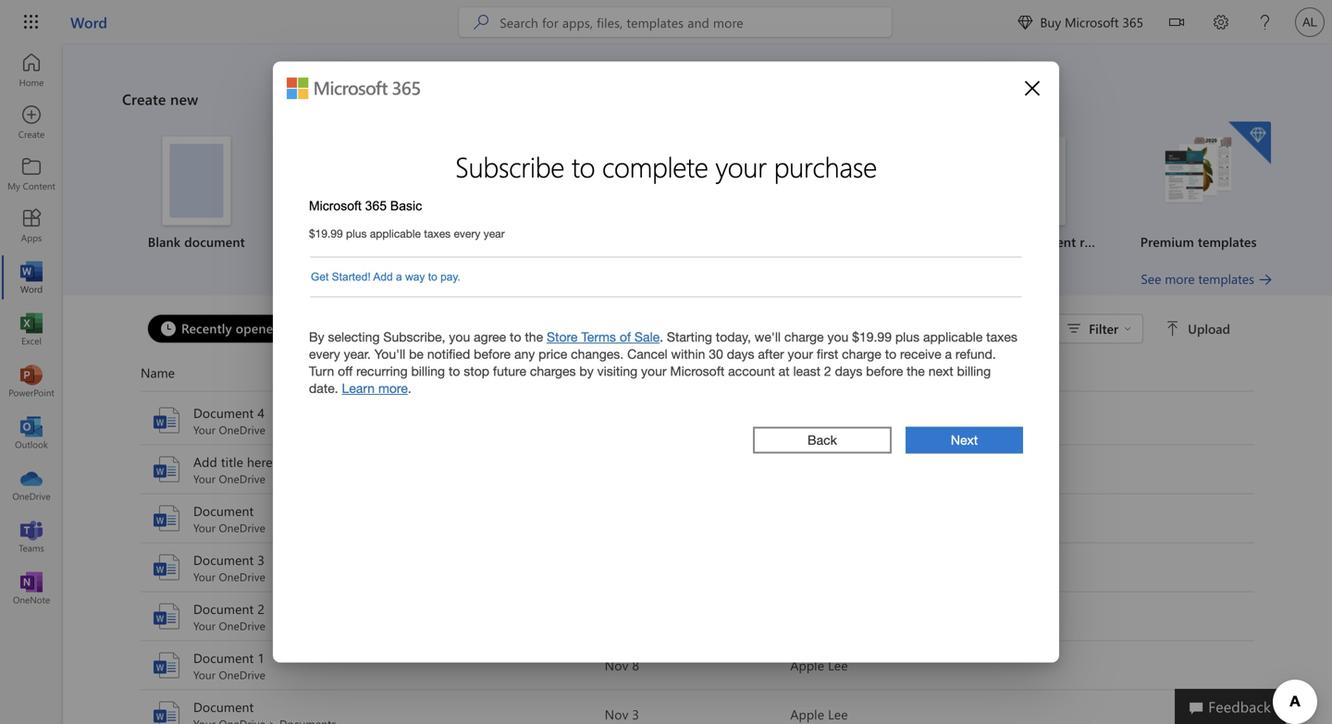 Task type: vqa. For each thing, say whether or not it's contained in the screenshot.
Modern UI/UX designer cover letter "image"
no



Task type: describe. For each thing, give the bounding box(es) containing it.
blank document element
[[124, 136, 269, 251]]

onedrive for 1
[[219, 668, 266, 682]]

create image
[[22, 113, 41, 131]]

activity, column 4 of 4 column header
[[976, 362, 1255, 384]]

3 for nov 3
[[632, 706, 639, 723]]

word image for document 4
[[152, 406, 181, 435]]

create
[[122, 89, 166, 109]]

geometric student report
[[965, 233, 1118, 250]]

word image for document 1
[[152, 651, 181, 681]]

shared
[[337, 320, 377, 337]]

opened button
[[605, 362, 791, 384]]

name add title here cell
[[141, 453, 605, 486]]

recently
[[181, 320, 232, 337]]

see more templates
[[1141, 270, 1255, 287]]

word
[[70, 12, 107, 32]]

manager
[[532, 233, 585, 250]]

owner
[[791, 364, 828, 381]]

premium templates
[[1141, 233, 1257, 250]]

feedback button
[[1175, 689, 1286, 725]]

add title here your onedrive
[[193, 453, 273, 486]]

blank document
[[148, 233, 245, 250]]

word image for document
[[152, 504, 181, 533]]

Filter by keyword text field
[[801, 320, 1032, 338]]

meeting notes image
[[831, 136, 899, 225]]

3 for document 3 your onedrive
[[258, 552, 265, 569]]

stylish teaching cover letter element
[[625, 136, 770, 251]]

your for document 3
[[193, 570, 216, 584]]

document for document
[[193, 502, 254, 520]]

title
[[221, 453, 243, 471]]

word image for document 2
[[152, 602, 181, 632]]

none search field inside word banner
[[459, 7, 892, 37]]

geometric
[[965, 233, 1027, 250]]

onedrive image
[[22, 476, 41, 494]]

ats bold classic resume
[[297, 233, 439, 250]]

ats
[[297, 233, 319, 250]]

home image
[[22, 61, 41, 80]]

favorites element
[[399, 314, 499, 344]]

premium templates image
[[1165, 136, 1233, 205]]

new
[[170, 89, 198, 109]]

onenote image
[[22, 579, 41, 598]]

onedrive for 2
[[219, 619, 266, 633]]

lee for 3
[[828, 706, 848, 723]]

meeting notes element
[[792, 136, 937, 251]]

document 1 your onedrive
[[193, 650, 266, 682]]

nov 3
[[605, 706, 639, 723]]

nov for nov 3
[[605, 706, 629, 723]]

name
[[141, 364, 175, 381]]

see
[[1141, 270, 1162, 287]]

geometric student report image
[[998, 136, 1066, 225]]

apple lee for nov 3
[[791, 706, 848, 723]]

4
[[258, 404, 265, 422]]

1 apple lee from the top
[[791, 412, 848, 429]]

document for document 1
[[193, 650, 254, 667]]

opened
[[605, 364, 651, 381]]

2 resume from the left
[[588, 233, 632, 250]]


[[1166, 322, 1181, 336]]

blank
[[148, 233, 181, 250]]

apple lee for nov 8
[[791, 657, 848, 674]]

apple for nov 3
[[791, 706, 825, 723]]

onedrive inside "add title here your onedrive"
[[219, 471, 266, 486]]

document for document 3
[[193, 552, 254, 569]]

restaurant manager resume image
[[496, 136, 565, 225]]

2 name document cell from the top
[[141, 698, 605, 725]]

premium templates diamond image
[[1229, 122, 1271, 164]]

onedrive inside the document your onedrive
[[219, 521, 266, 535]]

favorites
[[434, 320, 485, 337]]

nov for nov 8
[[605, 657, 629, 674]]

name document 1 cell
[[141, 649, 605, 682]]

add
[[193, 453, 217, 471]]

favorites tab
[[395, 314, 503, 344]]



Task type: locate. For each thing, give the bounding box(es) containing it.
document down "add title here your onedrive"
[[193, 502, 254, 520]]

outlook image
[[22, 424, 41, 442]]

onedrive up 2
[[219, 570, 266, 584]]

1 vertical spatial lee
[[828, 657, 848, 674]]

opened
[[236, 320, 281, 337]]

activity
[[976, 364, 1019, 381]]

1 vertical spatial nov
[[605, 706, 629, 723]]

1 vertical spatial word image
[[152, 700, 181, 725]]

2 vertical spatial lee
[[828, 706, 848, 723]]

create new main content
[[63, 44, 1333, 725]]

shared element
[[302, 314, 390, 344]]

more
[[1165, 270, 1195, 287]]

word image left document 3 your onedrive
[[152, 553, 181, 583]]

4 onedrive from the top
[[219, 570, 266, 584]]

1 word image from the top
[[152, 651, 181, 681]]

your inside document 4 your onedrive
[[193, 422, 216, 437]]

0 vertical spatial word image
[[152, 651, 181, 681]]

document inside document 4 your onedrive
[[193, 404, 254, 422]]

2 apple from the top
[[791, 657, 825, 674]]

1 vertical spatial name document cell
[[141, 698, 605, 725]]

document inside the document 1 your onedrive
[[193, 650, 254, 667]]

name document cell down name add title here cell
[[141, 502, 605, 535]]

apple for nov 8
[[791, 657, 825, 674]]

0 horizontal spatial resume
[[395, 233, 439, 250]]

row
[[141, 362, 1255, 392]]

word image for document
[[152, 700, 181, 725]]

word image inside name document cell
[[152, 504, 181, 533]]

2 lee from the top
[[828, 657, 848, 674]]

ats bold classic resume element
[[291, 136, 439, 251]]

1 document from the top
[[193, 404, 254, 422]]

onedrive for 4
[[219, 422, 266, 437]]

name document 3 cell
[[141, 551, 605, 584]]

1 onedrive from the top
[[219, 422, 266, 437]]

bold
[[323, 233, 350, 250]]

1 name document cell from the top
[[141, 502, 605, 535]]

templates
[[1198, 233, 1257, 250], [1199, 270, 1255, 287]]

1
[[258, 650, 265, 667]]

document inside document 3 your onedrive
[[193, 552, 254, 569]]

templates inside "element"
[[1198, 233, 1257, 250]]

1 your from the top
[[193, 422, 216, 437]]

here
[[247, 453, 273, 471]]

document inside the document your onedrive
[[193, 502, 254, 520]]

lee
[[828, 412, 848, 429], [828, 657, 848, 674], [828, 706, 848, 723]]

2 nov from the top
[[605, 706, 629, 723]]

onedrive down title
[[219, 471, 266, 486]]

teams image
[[22, 527, 41, 546]]

0 vertical spatial apple
[[791, 412, 825, 429]]

document for document 2
[[193, 601, 254, 618]]

3
[[258, 552, 265, 569], [632, 706, 639, 723]]

resume right classic
[[395, 233, 439, 250]]

onedrive inside document 4 your onedrive
[[219, 422, 266, 437]]

name document 2 cell
[[141, 600, 605, 633]]

list containing blank document
[[122, 120, 1273, 270]]

0 vertical spatial 3
[[258, 552, 265, 569]]

word image left the document your onedrive
[[152, 504, 181, 533]]

0 vertical spatial name document cell
[[141, 502, 605, 535]]

document left 2
[[193, 601, 254, 618]]

my content image
[[22, 165, 41, 183]]

list
[[122, 120, 1273, 270]]

row inside create new main content
[[141, 362, 1255, 392]]

restaurant manager resume element
[[458, 136, 632, 251]]

premium
[[1141, 233, 1195, 250]]

1 horizontal spatial resume
[[588, 233, 632, 250]]

feedback
[[1209, 697, 1271, 717]]

student
[[1031, 233, 1076, 250]]

2 onedrive from the top
[[219, 471, 266, 486]]

4 your from the top
[[193, 570, 216, 584]]

ats bold classic resume image
[[329, 136, 398, 225]]

name document cell down name document 1 cell
[[141, 698, 605, 725]]

5 your from the top
[[193, 619, 216, 633]]

onedrive down 2
[[219, 619, 266, 633]]

0 horizontal spatial 3
[[258, 552, 265, 569]]

onedrive down '4'
[[219, 422, 266, 437]]

tab list
[[143, 314, 783, 344]]

1 vertical spatial apple
[[791, 657, 825, 674]]

3 lee from the top
[[828, 706, 848, 723]]

document
[[184, 233, 245, 250]]

nov
[[605, 657, 629, 674], [605, 706, 629, 723]]

6 document from the top
[[193, 699, 254, 716]]

0 vertical spatial apple lee
[[791, 412, 848, 429]]

tab list containing recently opened
[[143, 314, 783, 344]]

row containing name
[[141, 362, 1255, 392]]

word image
[[22, 268, 41, 287], [152, 406, 181, 435], [152, 455, 181, 484], [152, 504, 181, 533], [152, 553, 181, 583], [152, 602, 181, 632]]

word image inside the name document 3 cell
[[152, 553, 181, 583]]

document left 1
[[193, 650, 254, 667]]

word banner
[[0, 0, 1333, 44]]

your inside document 3 your onedrive
[[193, 570, 216, 584]]

owner button
[[791, 362, 976, 384]]

name document 4 cell
[[141, 404, 605, 437]]

3 apple lee from the top
[[791, 706, 848, 723]]

0 vertical spatial nov
[[605, 657, 629, 674]]

tab list inside create new main content
[[143, 314, 783, 344]]

2
[[258, 601, 265, 618]]

templates inside button
[[1199, 270, 1255, 287]]

your inside the document 1 your onedrive
[[193, 668, 216, 682]]

name button
[[141, 362, 605, 384]]

0 vertical spatial templates
[[1198, 233, 1257, 250]]


[[1025, 81, 1040, 96], [1025, 81, 1040, 96]]

dialog
[[0, 0, 1333, 725]]

document inside document 2 your onedrive
[[193, 601, 254, 618]]

2 vertical spatial apple
[[791, 706, 825, 723]]

document down the document your onedrive
[[193, 552, 254, 569]]

word image inside name document cell
[[152, 700, 181, 725]]

lee for 8
[[828, 657, 848, 674]]

onedrive up document 3 your onedrive
[[219, 521, 266, 535]]

2 apple lee from the top
[[791, 657, 848, 674]]

templates up see more templates button
[[1198, 233, 1257, 250]]

document left '4'
[[193, 404, 254, 422]]

displaying 7 out of 12 files. status
[[783, 314, 1234, 344]]

recently opened element
[[147, 314, 293, 344]]

premium templates element
[[1127, 122, 1271, 251]]

1 vertical spatial apple lee
[[791, 657, 848, 674]]

apple lee
[[791, 412, 848, 429], [791, 657, 848, 674], [791, 706, 848, 723]]

nov left "8"
[[605, 657, 629, 674]]

recently opened
[[181, 320, 281, 337]]

onedrive
[[219, 422, 266, 437], [219, 471, 266, 486], [219, 521, 266, 535], [219, 570, 266, 584], [219, 619, 266, 633], [219, 668, 266, 682]]

onedrive inside the document 1 your onedrive
[[219, 668, 266, 682]]

word image inside name add title here cell
[[152, 455, 181, 484]]

list inside create new main content
[[122, 120, 1273, 270]]

onedrive for 3
[[219, 570, 266, 584]]

your inside document 2 your onedrive
[[193, 619, 216, 633]]

your up document 3 your onedrive
[[193, 521, 216, 535]]

geometric student report element
[[959, 136, 1118, 251]]

3 your from the top
[[193, 521, 216, 535]]

word image for add title here
[[152, 455, 181, 484]]

resume
[[395, 233, 439, 250], [588, 233, 632, 250]]

onedrive down 1
[[219, 668, 266, 682]]

your inside "add title here your onedrive"
[[193, 471, 216, 486]]

your for document 2
[[193, 619, 216, 633]]

3 inside document 3 your onedrive
[[258, 552, 265, 569]]

word image for document 3
[[152, 553, 181, 583]]

word image down name
[[152, 406, 181, 435]]

word image inside name document 1 cell
[[152, 651, 181, 681]]

create new
[[122, 89, 198, 109]]

document
[[193, 404, 254, 422], [193, 502, 254, 520], [193, 552, 254, 569], [193, 601, 254, 618], [193, 650, 254, 667], [193, 699, 254, 716]]

5 document from the top
[[193, 650, 254, 667]]

templates down premium templates
[[1199, 270, 1255, 287]]

1 apple from the top
[[791, 412, 825, 429]]

opened 23m ago cell
[[605, 411, 791, 430]]

your up the document 1 your onedrive at the bottom
[[193, 619, 216, 633]]

1 resume from the left
[[395, 233, 439, 250]]

3 document from the top
[[193, 552, 254, 569]]

excel image
[[22, 320, 41, 339]]

document down the document 1 your onedrive at the bottom
[[193, 699, 254, 716]]

word image down apps icon
[[22, 268, 41, 287]]

apple
[[791, 412, 825, 429], [791, 657, 825, 674], [791, 706, 825, 723]]

your
[[193, 422, 216, 437], [193, 471, 216, 486], [193, 521, 216, 535], [193, 570, 216, 584], [193, 619, 216, 633], [193, 668, 216, 682]]

document 3 your onedrive
[[193, 552, 266, 584]]

word image
[[152, 651, 181, 681], [152, 700, 181, 725]]

 button
[[1025, 81, 1040, 96], [1025, 81, 1040, 96]]

onedrive inside document 3 your onedrive
[[219, 570, 266, 584]]

subscribe to complete your purchase element
[[287, 131, 1046, 633]]

your down add
[[193, 471, 216, 486]]

1 lee from the top
[[828, 412, 848, 429]]

3 onedrive from the top
[[219, 521, 266, 535]]

recently opened tab
[[143, 314, 298, 344]]

your up add
[[193, 422, 216, 437]]

report
[[1080, 233, 1118, 250]]

nov down nov 8
[[605, 706, 629, 723]]

your inside the document your onedrive
[[193, 521, 216, 535]]

3 down "8"
[[632, 706, 639, 723]]

name document cell
[[141, 502, 605, 535], [141, 698, 605, 725]]

restaurant
[[464, 233, 528, 250]]

0 vertical spatial lee
[[828, 412, 848, 429]]

onedrive inside document 2 your onedrive
[[219, 619, 266, 633]]

None search field
[[459, 7, 892, 37]]

2 word image from the top
[[152, 700, 181, 725]]

classic
[[354, 233, 391, 250]]

2 document from the top
[[193, 502, 254, 520]]

6 your from the top
[[193, 668, 216, 682]]

8
[[632, 657, 639, 674]]

resume right manager
[[588, 233, 632, 250]]

restaurant manager resume
[[464, 233, 632, 250]]

3 up 2
[[258, 552, 265, 569]]

nov 8
[[605, 657, 639, 674]]

stylish teaching cover letter image
[[663, 136, 732, 225]]

your up document 2 your onedrive
[[193, 570, 216, 584]]

document 2 your onedrive
[[193, 601, 266, 633]]

word image left add
[[152, 455, 181, 484]]

4 document from the top
[[193, 601, 254, 618]]

6 onedrive from the top
[[219, 668, 266, 682]]

your for document 4
[[193, 422, 216, 437]]

1 vertical spatial templates
[[1199, 270, 1255, 287]]

2 your from the top
[[193, 471, 216, 486]]

document 4 your onedrive
[[193, 404, 266, 437]]

 upload
[[1166, 320, 1231, 337]]

1 nov from the top
[[605, 657, 629, 674]]

3 apple from the top
[[791, 706, 825, 723]]

document for document 4
[[193, 404, 254, 422]]

1 horizontal spatial 3
[[632, 706, 639, 723]]

apps image
[[22, 217, 41, 235]]

powerpoint image
[[22, 372, 41, 391]]

your down document 2 your onedrive
[[193, 668, 216, 682]]

word image inside name document 2 cell
[[152, 602, 181, 632]]

see more templates button
[[1141, 270, 1273, 288]]

your for document 1
[[193, 668, 216, 682]]

word image left document 2 your onedrive
[[152, 602, 181, 632]]

1 vertical spatial 3
[[632, 706, 639, 723]]

5 onedrive from the top
[[219, 619, 266, 633]]

document your onedrive
[[193, 502, 266, 535]]

shared tab
[[298, 314, 395, 344]]

navigation
[[0, 44, 63, 614]]

2 vertical spatial apple lee
[[791, 706, 848, 723]]

dialog containing 
[[0, 0, 1333, 725]]

upload
[[1188, 320, 1231, 337]]

word image inside name document 4 cell
[[152, 406, 181, 435]]



